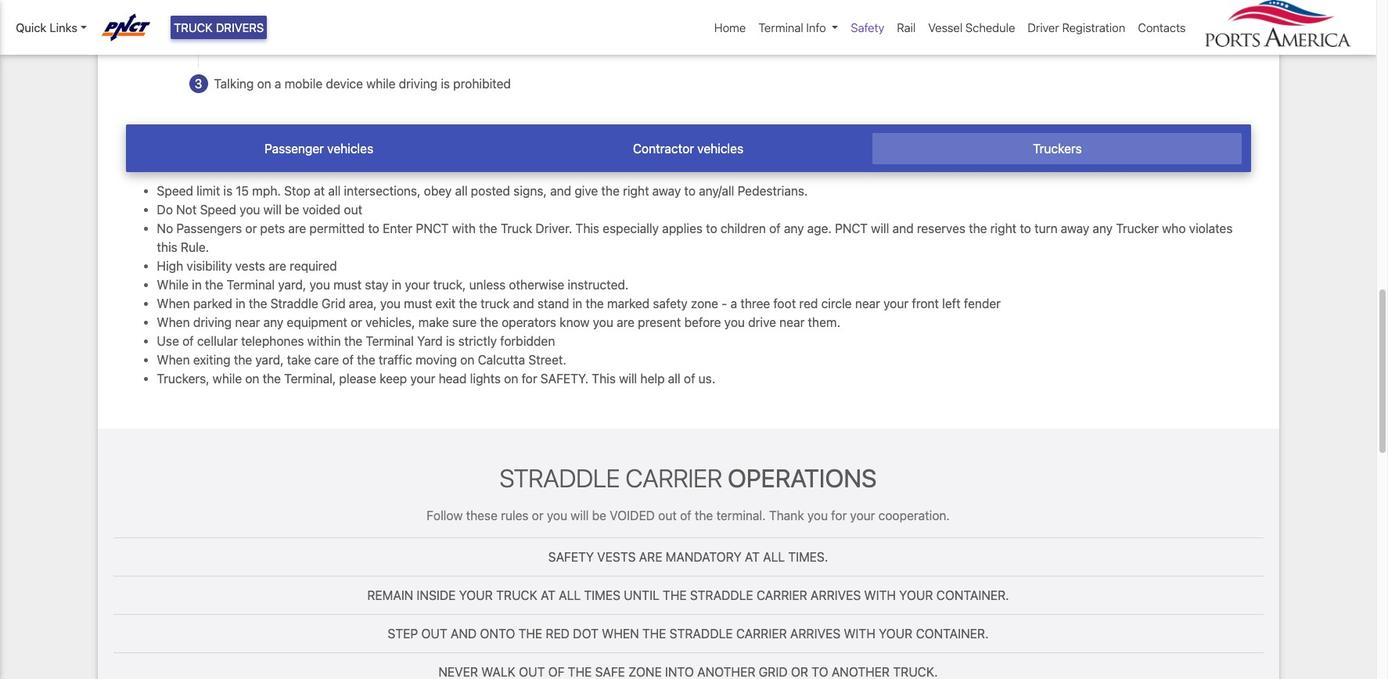 Task type: locate. For each thing, give the bounding box(es) containing it.
while
[[157, 278, 189, 292]]

when down use
[[157, 353, 190, 367]]

care
[[314, 353, 339, 367]]

-
[[722, 297, 728, 311]]

inside
[[417, 588, 456, 602]]

arrives for remain inside your truck at all times until the straddle carrier arrives with your container.
[[811, 588, 861, 602]]

be down the stop
[[285, 203, 299, 217]]

1 horizontal spatial truck
[[501, 222, 532, 236]]

thank
[[769, 509, 804, 523]]

on
[[257, 77, 271, 91], [460, 353, 475, 367], [245, 372, 259, 386], [504, 372, 518, 386]]

1 vertical spatial when
[[157, 316, 190, 330]]

0 horizontal spatial while
[[213, 372, 242, 386]]

and up operators
[[513, 297, 534, 311]]

0 horizontal spatial another
[[697, 665, 756, 679]]

2 horizontal spatial are
[[617, 316, 635, 330]]

0 horizontal spatial out
[[344, 203, 362, 217]]

and left "give"
[[550, 184, 571, 198]]

1 vertical spatial truck
[[501, 222, 532, 236]]

1 horizontal spatial a
[[731, 297, 737, 311]]

will up pets
[[263, 203, 282, 217]]

mobile
[[285, 77, 323, 91]]

out inside speed limit is 15 mph. stop at all intersections, obey all posted signs, and give the right away to any/all pedestrians. do not speed you will be voided out no passengers or pets are permitted to enter pnct with the truck driver. this especially applies to children of any age. pnct will and reserves the right to turn away any trucker who violates this rule. high visibility vests are required while in the terminal yard, you must stay in your truck, unless otherwise instructed. when parked in the straddle grid area, you must exit the truck and stand in the marked safety zone - a three foot red circle near your front left fender when driving near any equipment or vehicles, make sure the operators know you are present before you drive near them. use of cellular telephones within the terminal yard is strictly forbidden when exiting the yard, take care of the traffic moving on calcutta street. truckers, while on the terminal, please keep your head lights on for safety. this will help all of us.
[[344, 203, 362, 217]]

terminal
[[759, 20, 804, 34], [227, 278, 275, 292], [366, 334, 414, 349]]

schedule
[[966, 20, 1015, 34]]

truck left driver.
[[501, 222, 532, 236]]

of down the "straddle carrier operations"
[[680, 509, 692, 523]]

vessel schedule
[[929, 20, 1015, 34]]

straddle up equipment
[[270, 297, 318, 311]]

exit
[[436, 297, 456, 311]]

0 vertical spatial container.
[[937, 588, 1009, 602]]

0 vertical spatial truck
[[174, 20, 213, 34]]

1 horizontal spatial pnct
[[835, 222, 868, 236]]

0 vertical spatial carrier
[[757, 588, 808, 602]]

straddle up rules
[[500, 464, 620, 493]]

1 vertical spatial carrier
[[736, 627, 787, 641]]

1 horizontal spatial terminal
[[366, 334, 414, 349]]

please
[[339, 372, 376, 386]]

0 vertical spatial straddle
[[690, 588, 754, 602]]

1 horizontal spatial out
[[519, 665, 545, 679]]

of
[[769, 222, 781, 236], [182, 334, 194, 349], [342, 353, 354, 367], [684, 372, 695, 386], [680, 509, 692, 523]]

operators
[[502, 316, 557, 330]]

circle
[[821, 297, 852, 311]]

vests
[[597, 550, 636, 564]]

2 vertical spatial when
[[157, 353, 190, 367]]

while down exiting
[[213, 372, 242, 386]]

2 vehicles from the left
[[698, 142, 744, 156]]

near up telephones
[[235, 316, 260, 330]]

the down "vests"
[[249, 297, 267, 311]]

speed up passengers
[[200, 203, 236, 217]]

must up grid
[[333, 278, 362, 292]]

safety vests are mandatory at all times.
[[548, 550, 828, 564]]

and/or
[[892, 20, 929, 34]]

vehicles
[[327, 142, 373, 156], [698, 142, 744, 156]]

pnct
[[416, 222, 449, 236], [835, 222, 868, 236]]

in down 'visibility'
[[192, 278, 202, 292]]

these
[[466, 509, 498, 523]]

pedestrians.
[[738, 184, 808, 198]]

vehicles up any/all
[[698, 142, 744, 156]]

a right -
[[731, 297, 737, 311]]

0 vertical spatial when
[[157, 297, 190, 311]]

2 vertical spatial terminal
[[366, 334, 414, 349]]

is right the yard
[[446, 334, 455, 349]]

2 horizontal spatial and
[[893, 222, 914, 236]]

0 vertical spatial all
[[763, 550, 785, 564]]

yard, down telephones
[[256, 353, 284, 367]]

1 vertical spatial while
[[213, 372, 242, 386]]

use
[[157, 334, 179, 349]]

at
[[745, 550, 760, 564], [541, 588, 556, 602]]

us.
[[699, 372, 716, 386]]

right left "turn"
[[991, 222, 1017, 236]]

1 vertical spatial for
[[831, 509, 847, 523]]

0 vertical spatial be
[[285, 203, 299, 217]]

the right until at the left bottom
[[663, 588, 687, 602]]

1 vehicles from the left
[[327, 142, 373, 156]]

of right children
[[769, 222, 781, 236]]

cellular
[[197, 334, 238, 349]]

out
[[421, 627, 447, 641], [519, 665, 545, 679]]

within
[[307, 334, 341, 349]]

0 vertical spatial for
[[522, 372, 537, 386]]

0 vertical spatial at
[[745, 550, 760, 564]]

all left times. on the right of the page
[[763, 550, 785, 564]]

1 vertical spatial straddle
[[670, 627, 733, 641]]

pnct right age.
[[835, 222, 868, 236]]

1 horizontal spatial vehicles
[[698, 142, 744, 156]]

any left trucker at the top of page
[[1093, 222, 1113, 236]]

or down 'area,'
[[351, 316, 362, 330]]

near down foot
[[780, 316, 805, 330]]

telephones
[[241, 334, 304, 349]]

are
[[288, 222, 306, 236], [269, 259, 287, 273], [617, 316, 635, 330]]

away
[[653, 184, 681, 198], [1061, 222, 1090, 236]]

for down the operations
[[831, 509, 847, 523]]

parked
[[193, 297, 232, 311]]

are right pets
[[288, 222, 306, 236]]

1 vertical spatial with
[[844, 627, 876, 641]]

never walk out of the safe zone into another grid or to another truck.
[[439, 665, 938, 679]]

1 pnct from the left
[[416, 222, 449, 236]]

1 vertical spatial terminal
[[227, 278, 275, 292]]

1 horizontal spatial and
[[550, 184, 571, 198]]

1 vertical spatial container.
[[916, 627, 989, 641]]

do
[[157, 203, 173, 217]]

truckers
[[1033, 142, 1082, 156]]

1 vertical spatial straddle
[[500, 464, 620, 493]]

intersections,
[[344, 184, 421, 198]]

terminal left info
[[759, 20, 804, 34]]

all
[[763, 550, 785, 564], [559, 588, 581, 602]]

obey
[[424, 184, 452, 198]]

yard, down required
[[278, 278, 306, 292]]

or left pets
[[245, 222, 257, 236]]

onto
[[480, 627, 515, 641]]

1 horizontal spatial near
[[780, 316, 805, 330]]

near right circle
[[855, 297, 880, 311]]

truck.
[[893, 665, 938, 679]]

you down 15
[[240, 203, 260, 217]]

2 horizontal spatial near
[[855, 297, 880, 311]]

0 horizontal spatial right
[[623, 184, 649, 198]]

2 vertical spatial are
[[617, 316, 635, 330]]

any/all
[[699, 184, 735, 198]]

be left voided
[[592, 509, 607, 523]]

must up the make
[[404, 297, 432, 311]]

or
[[791, 665, 809, 679]]

0 vertical spatial terminal
[[759, 20, 804, 34]]

you up the vehicles,
[[380, 297, 401, 311]]

carrier up grid
[[736, 627, 787, 641]]

0 vertical spatial arrives
[[811, 588, 861, 602]]

1 vertical spatial driving
[[193, 316, 232, 330]]

posted
[[471, 184, 510, 198]]

0 vertical spatial out
[[421, 627, 447, 641]]

take
[[287, 353, 311, 367]]

1 horizontal spatial speed
[[200, 203, 236, 217]]

2 when from the top
[[157, 316, 190, 330]]

1 horizontal spatial out
[[658, 509, 677, 523]]

safety
[[548, 550, 594, 564]]

2 vertical spatial or
[[532, 509, 544, 523]]

pets
[[260, 222, 285, 236]]

drivers
[[216, 20, 264, 34]]

this right driver.
[[576, 222, 600, 236]]

vehicles for contractor vehicles
[[698, 142, 744, 156]]

a left mobile
[[275, 77, 281, 91]]

this right safety.
[[592, 372, 616, 386]]

stay
[[365, 278, 389, 292]]

applies
[[662, 222, 703, 236]]

1 horizontal spatial are
[[288, 222, 306, 236]]

straddle inside speed limit is 15 mph. stop at all intersections, obey all posted signs, and give the right away to any/all pedestrians. do not speed you will be voided out no passengers or pets are permitted to enter pnct with the truck driver. this especially applies to children of any age. pnct will and reserves the right to turn away any trucker who violates this rule. high visibility vests are required while in the terminal yard, you must stay in your truck, unless otherwise instructed. when parked in the straddle grid area, you must exit the truck and stand in the marked safety zone - a three foot red circle near your front left fender when driving near any equipment or vehicles, make sure the operators know you are present before you drive near them. use of cellular telephones within the terminal yard is strictly forbidden when exiting the yard, take care of the traffic moving on calcutta street. truckers, while on the terminal, please keep your head lights on for safety. this will help all of us.
[[270, 297, 318, 311]]

truck inside truck drivers link
[[174, 20, 213, 34]]

in
[[978, 20, 987, 34], [192, 278, 202, 292], [392, 278, 402, 292], [236, 297, 246, 311], [573, 297, 582, 311]]

0 horizontal spatial near
[[235, 316, 260, 330]]

driving down parked at the left top of page
[[193, 316, 232, 330]]

2 horizontal spatial or
[[532, 509, 544, 523]]

straddle
[[270, 297, 318, 311], [500, 464, 620, 493]]

out up permitted
[[344, 203, 362, 217]]

away right "turn"
[[1061, 222, 1090, 236]]

area
[[991, 20, 1015, 34]]

marked
[[607, 297, 650, 311]]

0 vertical spatial while
[[366, 77, 396, 91]]

1 vertical spatial right
[[991, 222, 1017, 236]]

follow these rules or you will be voided out of the terminal. thank you for your cooperation.
[[427, 509, 950, 523]]

1 horizontal spatial or
[[351, 316, 362, 330]]

contractor
[[633, 142, 694, 156]]

tab list
[[126, 124, 1251, 172]]

of up please
[[342, 353, 354, 367]]

by
[[1085, 20, 1099, 34]]

0 vertical spatial or
[[245, 222, 257, 236]]

0 horizontal spatial for
[[522, 372, 537, 386]]

1 horizontal spatial all
[[763, 550, 785, 564]]

truck left obey
[[174, 20, 213, 34]]

street.
[[529, 353, 567, 367]]

0 horizontal spatial speed
[[157, 184, 193, 198]]

all right obey
[[455, 184, 468, 198]]

unless
[[469, 278, 506, 292]]

safety
[[851, 20, 885, 34]]

with for step out and onto the red dot when the straddle carrier arrives with your container.
[[844, 627, 876, 641]]

when down while
[[157, 297, 190, 311]]

1 horizontal spatial while
[[366, 77, 396, 91]]

operations
[[728, 464, 877, 493]]

passengers
[[176, 222, 242, 236]]

0 vertical spatial with
[[864, 588, 896, 602]]

container. for remain inside your truck at all times until the straddle carrier arrives with your container.
[[937, 588, 1009, 602]]

safety link
[[845, 12, 891, 43]]

quick links link
[[16, 19, 87, 36]]

speed up do
[[157, 184, 193, 198]]

in right parked at the left top of page
[[236, 297, 246, 311]]

sure
[[452, 316, 477, 330]]

1 vertical spatial must
[[404, 297, 432, 311]]

0 vertical spatial yard,
[[278, 278, 306, 292]]

with for remain inside your truck at all times until the straddle carrier arrives with your container.
[[864, 588, 896, 602]]

1 vertical spatial a
[[731, 297, 737, 311]]

or right rules
[[532, 509, 544, 523]]

away up applies
[[653, 184, 681, 198]]

1 vertical spatial be
[[592, 509, 607, 523]]

any left age.
[[784, 222, 804, 236]]

the right "give"
[[601, 184, 620, 198]]

out left of
[[519, 665, 545, 679]]

at down terminal.
[[745, 550, 760, 564]]

strictly
[[458, 334, 497, 349]]

straddle for when
[[670, 627, 733, 641]]

laws
[[307, 20, 332, 34]]

0 horizontal spatial out
[[421, 627, 447, 641]]

vehicles,
[[366, 316, 415, 330]]

1 horizontal spatial be
[[592, 509, 607, 523]]

1 vertical spatial and
[[893, 222, 914, 236]]

all left "times"
[[559, 588, 581, 602]]

2 horizontal spatial all
[[668, 372, 681, 386]]

right up the especially
[[623, 184, 649, 198]]

follow
[[427, 509, 463, 523]]

another right into
[[697, 665, 756, 679]]

2 vertical spatial is
[[446, 334, 455, 349]]

1 vertical spatial arrives
[[790, 627, 841, 641]]

1 vertical spatial at
[[541, 588, 556, 602]]

arrives
[[811, 588, 861, 602], [790, 627, 841, 641]]

carrier for until
[[757, 588, 808, 602]]

1 horizontal spatial straddle
[[500, 464, 620, 493]]

terminal down the vehicles,
[[366, 334, 414, 349]]

enter
[[383, 222, 413, 236]]

0 horizontal spatial be
[[285, 203, 299, 217]]

0 horizontal spatial driving
[[193, 316, 232, 330]]

when up use
[[157, 316, 190, 330]]

your left the "cooperation."
[[850, 509, 875, 523]]

is
[[441, 77, 450, 91], [223, 184, 233, 198], [446, 334, 455, 349]]

all right help
[[668, 372, 681, 386]]

3
[[195, 77, 202, 91]]

head
[[439, 372, 467, 386]]

1 horizontal spatial driving
[[399, 77, 438, 91]]

out right voided
[[658, 509, 677, 523]]

your
[[405, 278, 430, 292], [884, 297, 909, 311], [410, 372, 435, 386], [850, 509, 875, 523]]

are right "vests"
[[269, 259, 287, 273]]

1 vertical spatial all
[[559, 588, 581, 602]]

and left reserves
[[893, 222, 914, 236]]

for down street.
[[522, 372, 537, 386]]

remain inside your truck at all times until the straddle carrier arrives with your container.
[[367, 588, 1009, 602]]

not
[[176, 203, 197, 217]]

the
[[248, 20, 266, 34], [601, 184, 620, 198], [479, 222, 497, 236], [969, 222, 987, 236], [205, 278, 223, 292], [249, 297, 267, 311], [459, 297, 477, 311], [586, 297, 604, 311], [480, 316, 498, 330], [344, 334, 363, 349], [234, 353, 252, 367], [357, 353, 375, 367], [263, 372, 281, 386], [695, 509, 713, 523]]

15
[[236, 184, 249, 198]]

are down marked
[[617, 316, 635, 330]]

grid
[[759, 665, 788, 679]]

0 horizontal spatial straddle
[[270, 297, 318, 311]]

to
[[684, 184, 696, 198], [368, 222, 380, 236], [706, 222, 717, 236], [1020, 222, 1032, 236]]

driver.
[[536, 222, 572, 236]]

permitted
[[310, 222, 365, 236]]

straddle down remain inside your truck at all times until the straddle carrier arrives with your container.
[[670, 627, 733, 641]]

at for mandatory
[[745, 550, 760, 564]]

driver registration link
[[1022, 12, 1132, 43]]

near
[[855, 297, 880, 311], [235, 316, 260, 330], [780, 316, 805, 330]]

1 horizontal spatial right
[[991, 222, 1017, 236]]

pnct left with
[[416, 222, 449, 236]]

is left prohibited
[[441, 77, 450, 91]]

another right to
[[832, 665, 890, 679]]

1 horizontal spatial must
[[404, 297, 432, 311]]

of left us.
[[684, 372, 695, 386]]

1 horizontal spatial at
[[745, 550, 760, 564]]

your for remain inside your truck at all times until the straddle carrier arrives with your container.
[[899, 588, 933, 602]]

0 horizontal spatial at
[[541, 588, 556, 602]]

0 vertical spatial straddle
[[270, 297, 318, 311]]



Task type: describe. For each thing, give the bounding box(es) containing it.
rule.
[[181, 241, 209, 255]]

otherwise
[[509, 278, 565, 292]]

you right know
[[593, 316, 614, 330]]

the right when
[[642, 627, 666, 641]]

vessel schedule link
[[922, 12, 1022, 43]]

will up safety
[[571, 509, 589, 523]]

tab list containing passenger vehicles
[[126, 124, 1251, 172]]

vessel
[[929, 20, 963, 34]]

0 vertical spatial speed
[[157, 184, 193, 198]]

straddle for until
[[690, 588, 754, 602]]

all for times
[[559, 588, 581, 602]]

speed limit is 15 mph. stop at all intersections, obey all posted signs, and give the right away to any/all pedestrians. do not speed you will be voided out no passengers or pets are permitted to enter pnct with the truck driver. this especially applies to children of any age. pnct will and reserves the right to turn away any trucker who violates this rule. high visibility vests are required while in the terminal yard, you must stay in your truck, unless otherwise instructed. when parked in the straddle grid area, you must exit the truck and stand in the marked safety zone - a three foot red circle near your front left fender when driving near any equipment or vehicles, make sure the operators know you are present before you drive near them. use of cellular telephones within the terminal yard is strictly forbidden when exiting the yard, take care of the traffic moving on calcutta street. truckers, while on the terminal, please keep your head lights on for safety. this will help all of us.
[[157, 184, 1233, 386]]

passenger
[[265, 142, 324, 156]]

red
[[800, 297, 818, 311]]

will right age.
[[871, 222, 890, 236]]

the right within
[[344, 334, 363, 349]]

2 horizontal spatial terminal
[[759, 20, 804, 34]]

step out and onto the red dot when the straddle carrier arrives with your container.
[[388, 627, 989, 641]]

talking
[[214, 77, 254, 91]]

the left red in the bottom left of the page
[[519, 627, 543, 641]]

5
[[782, 20, 789, 34]]

0 vertical spatial are
[[288, 222, 306, 236]]

driving inside speed limit is 15 mph. stop at all intersections, obey all posted signs, and give the right away to any/all pedestrians. do not speed you will be voided out no passengers or pets are permitted to enter pnct with the truck driver. this especially applies to children of any age. pnct will and reserves the right to turn away any trucker who violates this rule. high visibility vests are required while in the terminal yard, you must stay in your truck, unless otherwise instructed. when parked in the straddle grid area, you must exit the truck and stand in the marked safety zone - a three foot red circle near your front left fender when driving near any equipment or vehicles, make sure the operators know you are present before you drive near them. use of cellular telephones within the terminal yard is strictly forbidden when exiting the yard, take care of the traffic moving on calcutta street. truckers, while on the terminal, please keep your head lights on for safety. this will help all of us.
[[193, 316, 232, 330]]

you right rules
[[547, 509, 568, 523]]

dot
[[573, 627, 599, 641]]

terminal.
[[717, 509, 766, 523]]

contacts
[[1138, 20, 1186, 34]]

1 vertical spatial or
[[351, 316, 362, 330]]

1 vertical spatial out
[[658, 509, 677, 523]]

2 pnct from the left
[[835, 222, 868, 236]]

0 vertical spatial must
[[333, 278, 362, 292]]

passenger vehicles
[[265, 142, 373, 156]]

calcutta
[[478, 353, 525, 367]]

contractor vehicles
[[633, 142, 744, 156]]

visibility
[[187, 259, 232, 273]]

three
[[741, 297, 770, 311]]

1 another from the left
[[697, 665, 756, 679]]

your left truck,
[[405, 278, 430, 292]]

yard
[[417, 334, 443, 349]]

your left "front"
[[884, 297, 909, 311]]

of
[[548, 665, 565, 679]]

vehicles for passenger vehicles
[[327, 142, 373, 156]]

0 vertical spatial right
[[623, 184, 649, 198]]

you down required
[[310, 278, 330, 292]]

container. for step out and onto the red dot when the straddle carrier arrives with your container.
[[916, 627, 989, 641]]

driver
[[1028, 20, 1060, 34]]

quick links
[[16, 20, 77, 34]]

passenger vehicles link
[[134, 133, 504, 164]]

drive
[[748, 316, 776, 330]]

the up parked at the left top of page
[[205, 278, 223, 292]]

contractor vehicles link
[[504, 133, 873, 164]]

quick
[[16, 20, 46, 34]]

voided
[[303, 203, 341, 217]]

0 vertical spatial away
[[653, 184, 681, 198]]

equipment
[[287, 316, 347, 330]]

at for truck
[[541, 588, 556, 602]]

carrier for when
[[736, 627, 787, 641]]

the down 'truck'
[[480, 316, 498, 330]]

1 vertical spatial is
[[223, 184, 233, 198]]

trucker
[[1116, 222, 1159, 236]]

to left any/all
[[684, 184, 696, 198]]

on down calcutta
[[504, 372, 518, 386]]

truck drivers
[[174, 20, 264, 34]]

in left area
[[978, 20, 987, 34]]

the up please
[[357, 353, 375, 367]]

all for times.
[[763, 550, 785, 564]]

the down instructed.
[[586, 297, 604, 311]]

straddle carrier operations
[[500, 464, 877, 493]]

device
[[326, 77, 363, 91]]

high
[[157, 259, 183, 273]]

to left "turn"
[[1020, 222, 1032, 236]]

no
[[157, 222, 173, 236]]

1 vertical spatial away
[[1061, 222, 1090, 236]]

lights
[[470, 372, 501, 386]]

keep
[[380, 372, 407, 386]]

never
[[439, 665, 478, 679]]

to right applies
[[706, 222, 717, 236]]

truck
[[496, 588, 538, 602]]

red
[[546, 627, 570, 641]]

1 vertical spatial yard,
[[256, 353, 284, 367]]

2 another from the left
[[832, 665, 890, 679]]

registration
[[1063, 20, 1126, 34]]

forbidden
[[500, 334, 555, 349]]

know
[[560, 316, 590, 330]]

1 horizontal spatial any
[[784, 222, 804, 236]]

the down telephones
[[263, 372, 281, 386]]

0 horizontal spatial all
[[328, 184, 341, 198]]

0 vertical spatial is
[[441, 77, 450, 91]]

0 horizontal spatial any
[[264, 316, 284, 330]]

are
[[639, 550, 663, 564]]

the right with
[[479, 222, 497, 236]]

your down moving
[[410, 372, 435, 386]]

who
[[1162, 222, 1186, 236]]

zone
[[691, 297, 719, 311]]

home link
[[708, 12, 752, 43]]

on right talking in the top of the page
[[257, 77, 271, 91]]

0 vertical spatial driving
[[399, 77, 438, 91]]

on down telephones
[[245, 372, 259, 386]]

in right stay
[[392, 278, 402, 292]]

1 vertical spatial this
[[592, 372, 616, 386]]

of right use
[[182, 334, 194, 349]]

the right obey
[[248, 20, 266, 34]]

them.
[[808, 316, 841, 330]]

a inside speed limit is 15 mph. stop at all intersections, obey all posted signs, and give the right away to any/all pedestrians. do not speed you will be voided out no passengers or pets are permitted to enter pnct with the truck driver. this especially applies to children of any age. pnct will and reserves the right to turn away any trucker who violates this rule. high visibility vests are required while in the terminal yard, you must stay in your truck, unless otherwise instructed. when parked in the straddle grid area, you must exit the truck and stand in the marked safety zone - a three foot red circle near your front left fender when driving near any equipment or vehicles, make sure the operators know you are present before you drive near them. use of cellular telephones within the terminal yard is strictly forbidden when exiting the yard, take care of the traffic moving on calcutta street. truckers, while on the terminal, please keep your head lights on for safety. this will help all of us.
[[731, 297, 737, 311]]

2 vertical spatial and
[[513, 297, 534, 311]]

2
[[195, 20, 202, 34]]

truck,
[[433, 278, 466, 292]]

the right exiting
[[234, 353, 252, 367]]

prohibited
[[453, 77, 511, 91]]

make
[[418, 316, 449, 330]]

your for step out and onto the red dot when the straddle carrier arrives with your container.
[[879, 627, 913, 641]]

3 when from the top
[[157, 353, 190, 367]]

foot
[[774, 297, 796, 311]]

fender
[[964, 297, 1001, 311]]

turn
[[1035, 222, 1058, 236]]

carrier
[[626, 464, 722, 493]]

zone
[[629, 665, 662, 679]]

area,
[[349, 297, 377, 311]]

left
[[943, 297, 961, 311]]

1 vertical spatial out
[[519, 665, 545, 679]]

to left "enter"
[[368, 222, 380, 236]]

for inside speed limit is 15 mph. stop at all intersections, obey all posted signs, and give the right away to any/all pedestrians. do not speed you will be voided out no passengers or pets are permitted to enter pnct with the truck driver. this especially applies to children of any age. pnct will and reserves the right to turn away any trucker who violates this rule. high visibility vests are required while in the terminal yard, you must stay in your truck, unless otherwise instructed. when parked in the straddle grid area, you must exit the truck and stand in the marked safety zone - a three foot red circle near your front left fender when driving near any equipment or vehicles, make sure the operators know you are present before you drive near them. use of cellular telephones within the terminal yard is strictly forbidden when exiting the yard, take care of the traffic moving on calcutta street. truckers, while on the terminal, please keep your head lights on for safety. this will help all of us.
[[522, 372, 537, 386]]

moving
[[416, 353, 457, 367]]

while inside speed limit is 15 mph. stop at all intersections, obey all posted signs, and give the right away to any/all pedestrians. do not speed you will be voided out no passengers or pets are permitted to enter pnct with the truck driver. this especially applies to children of any age. pnct will and reserves the right to turn away any trucker who violates this rule. high visibility vests are required while in the terminal yard, you must stay in your truck, unless otherwise instructed. when parked in the straddle grid area, you must exit the truck and stand in the marked safety zone - a three foot red circle near your front left fender when driving near any equipment or vehicles, make sure the operators know you are present before you drive near them. use of cellular telephones within the terminal yard is strictly forbidden when exiting the yard, take care of the traffic moving on calcutta street. truckers, while on the terminal, please keep your head lights on for safety. this will help all of us.
[[213, 372, 242, 386]]

1 when from the top
[[157, 297, 190, 311]]

walk
[[482, 665, 516, 679]]

0 horizontal spatial are
[[269, 259, 287, 273]]

will left help
[[619, 372, 637, 386]]

safety
[[653, 297, 688, 311]]

on down strictly
[[460, 353, 475, 367]]

info
[[807, 20, 826, 34]]

cooperation.
[[879, 509, 950, 523]]

times.
[[788, 550, 828, 564]]

with
[[452, 222, 476, 236]]

the right of
[[568, 665, 592, 679]]

0 horizontal spatial or
[[245, 222, 257, 236]]

you down -
[[725, 316, 745, 330]]

until
[[624, 588, 660, 602]]

links
[[50, 20, 77, 34]]

2 horizontal spatial any
[[1093, 222, 1113, 236]]

and
[[451, 627, 477, 641]]

arrives for step out and onto the red dot when the straddle carrier arrives with your container.
[[790, 627, 841, 641]]

you right "thank"
[[808, 509, 828, 523]]

1 vertical spatial speed
[[200, 203, 236, 217]]

truck inside speed limit is 15 mph. stop at all intersections, obey all posted signs, and give the right away to any/all pedestrians. do not speed you will be voided out no passengers or pets are permitted to enter pnct with the truck driver. this especially applies to children of any age. pnct will and reserves the right to turn away any trucker who violates this rule. high visibility vests are required while in the terminal yard, you must stay in your truck, unless otherwise instructed. when parked in the straddle grid area, you must exit the truck and stand in the marked safety zone - a three foot red circle near your front left fender when driving near any equipment or vehicles, make sure the operators know you are present before you drive near them. use of cellular telephones within the terminal yard is strictly forbidden when exiting the yard, take care of the traffic moving on calcutta street. truckers, while on the terminal, please keep your head lights on for safety. this will help all of us.
[[501, 222, 532, 236]]

containers
[[830, 20, 889, 34]]

be inside speed limit is 15 mph. stop at all intersections, obey all posted signs, and give the right away to any/all pedestrians. do not speed you will be voided out no passengers or pets are permitted to enter pnct with the truck driver. this especially applies to children of any age. pnct will and reserves the right to turn away any trucker who violates this rule. high visibility vests are required while in the terminal yard, you must stay in your truck, unless otherwise instructed. when parked in the straddle grid area, you must exit the truck and stand in the marked safety zone - a three foot red circle near your front left fender when driving near any equipment or vehicles, make sure the operators know you are present before you drive near them. use of cellular telephones within the terminal yard is strictly forbidden when exiting the yard, take care of the traffic moving on calcutta street. truckers, while on the terminal, please keep your head lights on for safety. this will help all of us.
[[285, 203, 299, 217]]

children
[[721, 222, 766, 236]]

the left terminal.
[[695, 509, 713, 523]]

1 horizontal spatial for
[[831, 509, 847, 523]]

the right reserves
[[969, 222, 987, 236]]

1 horizontal spatial all
[[455, 184, 468, 198]]

instructed.
[[568, 278, 629, 292]]

0 vertical spatial this
[[576, 222, 600, 236]]

in up know
[[573, 297, 582, 311]]

0 horizontal spatial a
[[275, 77, 281, 91]]

the up sure
[[459, 297, 477, 311]]

mandatory
[[666, 550, 742, 564]]

home
[[715, 20, 746, 34]]



Task type: vqa. For each thing, say whether or not it's contained in the screenshot.
Follow
yes



